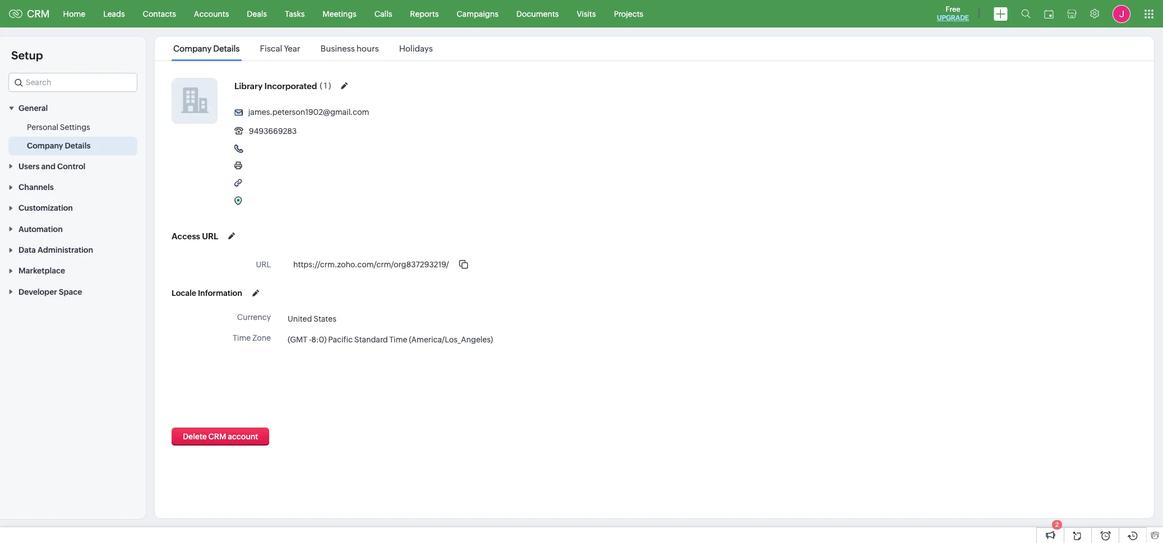 Task type: vqa. For each thing, say whether or not it's contained in the screenshot.
the leftmost the Account Name
no



Task type: describe. For each thing, give the bounding box(es) containing it.
details inside general region
[[65, 142, 90, 150]]

and
[[41, 162, 55, 171]]

users
[[19, 162, 40, 171]]

zone
[[252, 334, 271, 343]]

leads link
[[94, 0, 134, 27]]

fiscal year
[[260, 44, 300, 53]]

documents
[[516, 9, 559, 18]]

search element
[[1015, 0, 1038, 27]]

crm link
[[9, 8, 50, 20]]

upgrade
[[937, 14, 969, 22]]

business hours
[[321, 44, 379, 53]]

contacts link
[[134, 0, 185, 27]]

1 vertical spatial url
[[256, 260, 271, 269]]

tasks link
[[276, 0, 314, 27]]

deals link
[[238, 0, 276, 27]]

channels button
[[0, 176, 146, 197]]

library incorporated ( 1 )
[[234, 81, 331, 91]]

calendar image
[[1044, 9, 1054, 18]]

create menu image
[[994, 7, 1008, 20]]

(gmt -8:0) pacific standard time (america/los_angeles)
[[288, 335, 493, 344]]

free upgrade
[[937, 5, 969, 22]]

profile element
[[1106, 0, 1137, 27]]

holidays link
[[397, 44, 435, 53]]

control
[[57, 162, 85, 171]]

developer space button
[[0, 281, 146, 302]]

details inside list
[[213, 44, 240, 53]]

james.peterson1902@gmail.com
[[248, 108, 369, 117]]

meetings link
[[314, 0, 366, 27]]

)
[[329, 81, 331, 90]]

united
[[288, 314, 312, 323]]

(gmt
[[288, 335, 307, 344]]

fiscal
[[260, 44, 282, 53]]

free
[[946, 5, 960, 13]]

personal settings
[[27, 123, 90, 132]]

home
[[63, 9, 85, 18]]

access
[[172, 231, 200, 241]]

settings
[[60, 123, 90, 132]]

access url
[[172, 231, 218, 241]]

automation button
[[0, 218, 146, 239]]

list containing company details
[[163, 36, 443, 61]]

business
[[321, 44, 355, 53]]

users and control button
[[0, 156, 146, 176]]

0 horizontal spatial company details link
[[27, 140, 90, 152]]

pacific
[[328, 335, 353, 344]]

calls
[[374, 9, 392, 18]]

documents link
[[507, 0, 568, 27]]

hours
[[357, 44, 379, 53]]

contacts
[[143, 9, 176, 18]]

general button
[[0, 98, 146, 119]]

general region
[[0, 119, 146, 156]]

9493669283
[[249, 127, 297, 136]]

projects
[[614, 9, 643, 18]]

visits
[[577, 9, 596, 18]]

deals
[[247, 9, 267, 18]]

administration
[[38, 246, 93, 255]]

data administration
[[19, 246, 93, 255]]

developer
[[19, 288, 57, 297]]

-
[[309, 335, 311, 344]]

account
[[228, 432, 258, 441]]

library
[[234, 81, 263, 91]]

year
[[284, 44, 300, 53]]

states
[[314, 314, 336, 323]]

standard
[[354, 335, 388, 344]]

create menu element
[[987, 0, 1015, 27]]

accounts link
[[185, 0, 238, 27]]

delete crm account
[[183, 432, 258, 441]]

profile image
[[1113, 5, 1131, 23]]

data
[[19, 246, 36, 255]]



Task type: locate. For each thing, give the bounding box(es) containing it.
marketplace
[[19, 267, 65, 276]]

holidays
[[399, 44, 433, 53]]

projects link
[[605, 0, 652, 27]]

details
[[213, 44, 240, 53], [65, 142, 90, 150]]

incorporated
[[264, 81, 317, 91]]

1 vertical spatial company details
[[27, 142, 90, 150]]

(america/los_angeles)
[[409, 335, 493, 344]]

visits link
[[568, 0, 605, 27]]

fiscal year link
[[258, 44, 302, 53]]

time right standard
[[389, 335, 407, 344]]

personal settings link
[[27, 122, 90, 133]]

currency
[[237, 313, 271, 322]]

0 vertical spatial url
[[202, 231, 218, 241]]

1
[[324, 81, 327, 90]]

locale
[[172, 289, 196, 298]]

crm right delete at the bottom left
[[208, 432, 226, 441]]

personal
[[27, 123, 58, 132]]

company details inside general region
[[27, 142, 90, 150]]

channels
[[19, 183, 54, 192]]

reports
[[410, 9, 439, 18]]

developer space
[[19, 288, 82, 297]]

1 horizontal spatial time
[[389, 335, 407, 344]]

company details link down personal settings link
[[27, 140, 90, 152]]

home link
[[54, 0, 94, 27]]

campaigns
[[457, 9, 498, 18]]

1 horizontal spatial company details link
[[172, 44, 241, 53]]

details down 'accounts' link
[[213, 44, 240, 53]]

search image
[[1021, 9, 1031, 19]]

1 horizontal spatial details
[[213, 44, 240, 53]]

company details link down accounts
[[172, 44, 241, 53]]

time zone
[[233, 334, 271, 343]]

automation
[[19, 225, 63, 234]]

delete
[[183, 432, 207, 441]]

users and control
[[19, 162, 85, 171]]

0 vertical spatial company details link
[[172, 44, 241, 53]]

2
[[1055, 522, 1059, 528]]

details down settings
[[65, 142, 90, 150]]

business hours link
[[319, 44, 381, 53]]

leads
[[103, 9, 125, 18]]

data administration button
[[0, 239, 146, 260]]

company inside general region
[[27, 142, 63, 150]]

space
[[59, 288, 82, 297]]

1 vertical spatial crm
[[208, 432, 226, 441]]

locale information
[[172, 289, 242, 298]]

list
[[163, 36, 443, 61]]

company details link
[[172, 44, 241, 53], [27, 140, 90, 152]]

None field
[[8, 73, 137, 92]]

information
[[198, 289, 242, 298]]

1 vertical spatial company
[[27, 142, 63, 150]]

calls link
[[366, 0, 401, 27]]

time left zone
[[233, 334, 251, 343]]

marketplace button
[[0, 260, 146, 281]]

1 horizontal spatial url
[[256, 260, 271, 269]]

united states
[[288, 314, 336, 323]]

0 vertical spatial company details
[[173, 44, 240, 53]]

0 vertical spatial company
[[173, 44, 212, 53]]

company
[[173, 44, 212, 53], [27, 142, 63, 150]]

url up currency
[[256, 260, 271, 269]]

setup
[[11, 49, 43, 62]]

company down 'personal'
[[27, 142, 63, 150]]

0 horizontal spatial company
[[27, 142, 63, 150]]

(
[[320, 81, 322, 90]]

company details down accounts
[[173, 44, 240, 53]]

https://crm.zoho.com/crm/org837293219/
[[293, 260, 449, 269]]

companylogo image
[[172, 79, 217, 123]]

0 horizontal spatial details
[[65, 142, 90, 150]]

Search text field
[[9, 73, 137, 91]]

general
[[19, 104, 48, 113]]

url right access at the left of the page
[[202, 231, 218, 241]]

0 horizontal spatial company details
[[27, 142, 90, 150]]

0 vertical spatial details
[[213, 44, 240, 53]]

crm
[[27, 8, 50, 20], [208, 432, 226, 441]]

1 horizontal spatial crm
[[208, 432, 226, 441]]

1 vertical spatial company details link
[[27, 140, 90, 152]]

meetings
[[323, 9, 357, 18]]

0 vertical spatial crm
[[27, 8, 50, 20]]

crm left home
[[27, 8, 50, 20]]

0 horizontal spatial time
[[233, 334, 251, 343]]

customization
[[19, 204, 73, 213]]

1 vertical spatial details
[[65, 142, 90, 150]]

8:0)
[[311, 335, 327, 344]]

company details
[[173, 44, 240, 53], [27, 142, 90, 150]]

1 horizontal spatial company details
[[173, 44, 240, 53]]

0 horizontal spatial crm
[[27, 8, 50, 20]]

accounts
[[194, 9, 229, 18]]

company details down personal settings link
[[27, 142, 90, 150]]

0 horizontal spatial url
[[202, 231, 218, 241]]

company down accounts
[[173, 44, 212, 53]]

url
[[202, 231, 218, 241], [256, 260, 271, 269]]

1 horizontal spatial company
[[173, 44, 212, 53]]

company details inside list
[[173, 44, 240, 53]]

customization button
[[0, 197, 146, 218]]

reports link
[[401, 0, 448, 27]]

campaigns link
[[448, 0, 507, 27]]

tasks
[[285, 9, 305, 18]]



